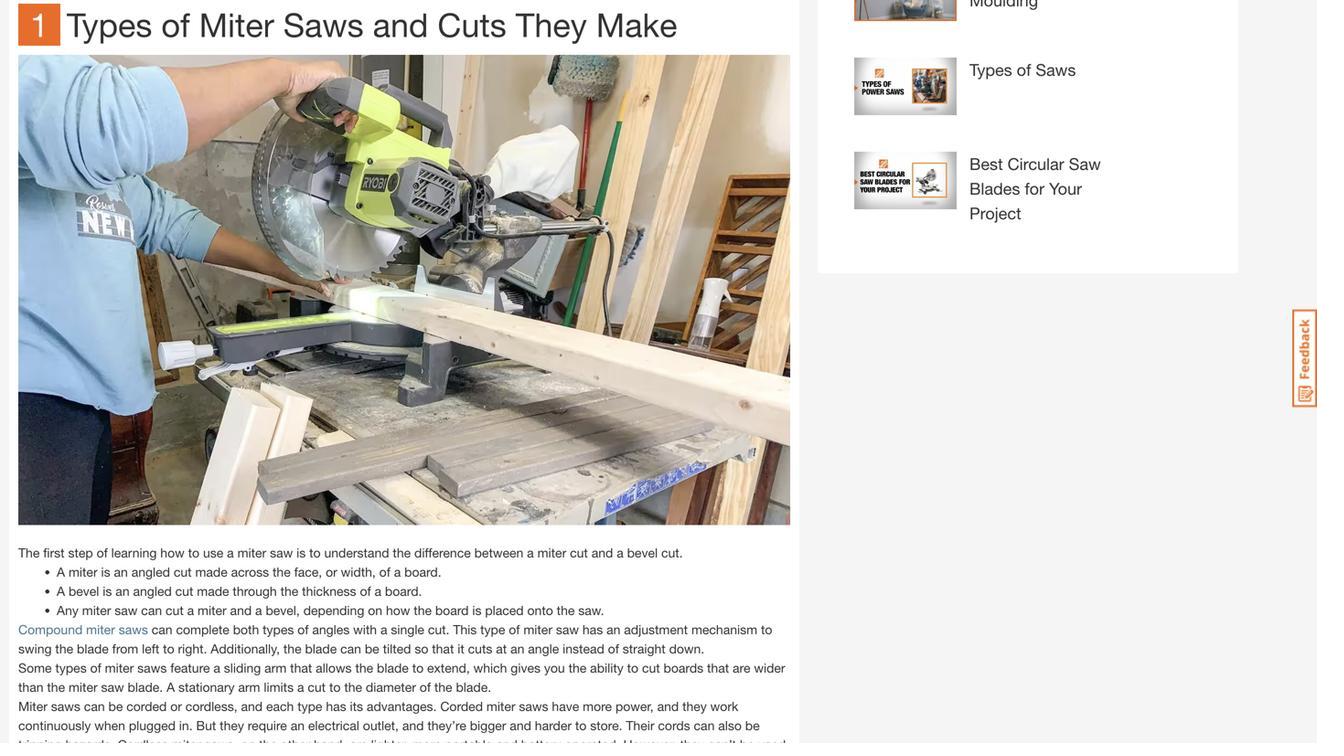 Task type: locate. For each thing, give the bounding box(es) containing it.
to up face,
[[309, 546, 321, 561]]

a
[[57, 565, 65, 580], [57, 584, 65, 599], [167, 680, 175, 695]]

has inside some types of miter saws feature a sliding arm that allows the blade to extend, which gives you the ability to cut boards that are wider than the miter saw blade. a stationary arm limits a cut to the diameter of the blade. miter saws can be corded or cordless, and each type has its advantages. corded miter saws have more power, and they work continuously when plugged in. but they require an electrical outlet, and they're bigger and harder to store. their cords can also be tripping hazards. cordless miter saws, on the other hand, are lighter, more portable and battery operated. however, they can't be us
[[326, 699, 346, 715]]

down.
[[669, 642, 705, 657]]

be inside can complete both types of angles with a single cut. this type of miter saw has an adjustment mechanism to swing the blade from left to right. additionally, the blade can be tilted so that it cuts at an angle instead of straight down.
[[365, 642, 379, 657]]

1 horizontal spatial type
[[480, 623, 505, 638]]

1 vertical spatial are
[[350, 738, 367, 744]]

has up electrical
[[326, 699, 346, 715]]

both
[[233, 623, 259, 638]]

on down require
[[241, 738, 255, 744]]

but
[[196, 719, 216, 734]]

1 vertical spatial arm
[[238, 680, 260, 695]]

miter down from
[[105, 661, 134, 676]]

cut. inside the first step of learning how to use a miter saw is to understand the difference between a miter cut and a bevel cut. a miter is an angled cut made across the face, or width, of a board. a bevel is an angled cut made through the thickness of a board. any miter saw can cut a miter and a bevel, depending on how the board is placed onto the saw.
[[661, 546, 683, 561]]

bevel up adjustment
[[627, 546, 658, 561]]

arm down sliding
[[238, 680, 260, 695]]

corded
[[126, 699, 167, 715]]

use
[[203, 546, 223, 561]]

more down they're
[[412, 738, 441, 744]]

0 horizontal spatial or
[[170, 699, 182, 715]]

1 horizontal spatial types
[[970, 60, 1012, 80]]

saws
[[283, 5, 364, 44], [1036, 60, 1076, 80]]

is up compound miter saws link
[[101, 565, 110, 580]]

blade down compound miter saws
[[77, 642, 109, 657]]

on inside the first step of learning how to use a miter saw is to understand the difference between a miter cut and a bevel cut. a miter is an angled cut made across the face, or width, of a board. a bevel is an angled cut made through the thickness of a board. any miter saw can cut a miter and a bevel, depending on how the board is placed onto the saw.
[[368, 603, 382, 618]]

1 horizontal spatial types
[[263, 623, 294, 638]]

types right types of saws image
[[970, 60, 1012, 80]]

and down bigger
[[496, 738, 518, 744]]

that up limits
[[290, 661, 312, 676]]

from
[[112, 642, 138, 657]]

2 horizontal spatial blade
[[377, 661, 409, 676]]

has down saw.
[[583, 623, 603, 638]]

on
[[368, 603, 382, 618], [241, 738, 255, 744]]

be right also
[[745, 719, 760, 734]]

types of saws
[[970, 60, 1076, 80]]

a down first
[[57, 565, 65, 580]]

0 vertical spatial types
[[263, 623, 294, 638]]

types
[[263, 623, 294, 638], [55, 661, 87, 676]]

1 vertical spatial on
[[241, 738, 255, 744]]

the down compound
[[55, 642, 73, 657]]

1 horizontal spatial arm
[[265, 661, 287, 676]]

0 horizontal spatial saws
[[283, 5, 364, 44]]

saws up harder
[[519, 699, 548, 715]]

at
[[496, 642, 507, 657]]

types right 1
[[67, 5, 152, 44]]

blade
[[77, 642, 109, 657], [305, 642, 337, 657], [377, 661, 409, 676]]

single
[[391, 623, 424, 638]]

1 vertical spatial has
[[326, 699, 346, 715]]

is up 'this'
[[472, 603, 482, 618]]

saw up from
[[115, 603, 138, 618]]

cut. up adjustment
[[661, 546, 683, 561]]

be down also
[[740, 738, 754, 744]]

1 horizontal spatial how
[[386, 603, 410, 618]]

saws up from
[[119, 623, 148, 638]]

0 horizontal spatial has
[[326, 699, 346, 715]]

0 vertical spatial or
[[326, 565, 337, 580]]

saws down left
[[137, 661, 167, 676]]

with
[[353, 623, 377, 638]]

some
[[18, 661, 52, 676]]

be down with
[[365, 642, 379, 657]]

1 horizontal spatial on
[[368, 603, 382, 618]]

1 horizontal spatial or
[[326, 565, 337, 580]]

that left it
[[432, 642, 454, 657]]

0 vertical spatial cut.
[[661, 546, 683, 561]]

1 vertical spatial they
[[220, 719, 244, 734]]

require
[[248, 719, 287, 734]]

2 blade. from the left
[[456, 680, 491, 695]]

1 vertical spatial miter
[[18, 699, 47, 715]]

1 vertical spatial a
[[57, 584, 65, 599]]

0 horizontal spatial arm
[[238, 680, 260, 695]]

types down bevel,
[[263, 623, 294, 638]]

or inside some types of miter saws feature a sliding arm that allows the blade to extend, which gives you the ability to cut boards that are wider than the miter saw blade. a stationary arm limits a cut to the diameter of the blade. miter saws can be corded or cordless, and each type has its advantages. corded miter saws have more power, and they work continuously when plugged in. but they require an electrical outlet, and they're bigger and harder to store. their cords can also be tripping hazards. cordless miter saws, on the other hand, are lighter, more portable and battery operated. however, they can't be us
[[170, 699, 182, 715]]

saw up when
[[101, 680, 124, 695]]

1 vertical spatial saws
[[1036, 60, 1076, 80]]

the first step of learning how to use a miter saw is to understand the difference between a miter cut and a bevel cut. a miter is an angled cut made across the face, or width, of a board. a bevel is an angled cut made through the thickness of a board. any miter saw can cut a miter and a bevel, depending on how the board is placed onto the saw.
[[18, 546, 683, 618]]

types right some on the bottom left of page
[[55, 661, 87, 676]]

board.
[[404, 565, 441, 580], [385, 584, 422, 599]]

1 vertical spatial bevel
[[69, 584, 99, 599]]

0 horizontal spatial types
[[67, 5, 152, 44]]

0 horizontal spatial blade.
[[128, 680, 163, 695]]

0 vertical spatial more
[[583, 699, 612, 715]]

more
[[583, 699, 612, 715], [412, 738, 441, 744]]

1 horizontal spatial that
[[432, 642, 454, 657]]

they up the saws,
[[220, 719, 244, 734]]

or up in. at the bottom left
[[170, 699, 182, 715]]

can't
[[708, 738, 736, 744]]

a person braces a board on a miter saw with one hand as he pushes the saw handle forward to make the cut. image
[[18, 55, 790, 526]]

saws up continuously
[[51, 699, 80, 715]]

has
[[583, 623, 603, 638], [326, 699, 346, 715]]

a down feature
[[167, 680, 175, 695]]

are left wider
[[733, 661, 751, 676]]

limits
[[264, 680, 294, 695]]

types inside some types of miter saws feature a sliding arm that allows the blade to extend, which gives you the ability to cut boards that are wider than the miter saw blade. a stationary arm limits a cut to the diameter of the blade. miter saws can be corded or cordless, and each type has its advantages. corded miter saws have more power, and they work continuously when plugged in. but they require an electrical outlet, and they're bigger and harder to store. their cords can also be tripping hazards. cordless miter saws, on the other hand, are lighter, more portable and battery operated. however, they can't be us
[[55, 661, 87, 676]]

angled
[[131, 565, 170, 580], [133, 584, 172, 599]]

an inside some types of miter saws feature a sliding arm that allows the blade to extend, which gives you the ability to cut boards that are wider than the miter saw blade. a stationary arm limits a cut to the diameter of the blade. miter saws can be corded or cordless, and each type has its advantages. corded miter saws have more power, and they work continuously when plugged in. but they require an electrical outlet, and they're bigger and harder to store. their cords can also be tripping hazards. cordless miter saws, on the other hand, are lighter, more portable and battery operated. however, they can't be us
[[291, 719, 305, 734]]

the
[[393, 546, 411, 561], [273, 565, 291, 580], [280, 584, 298, 599], [414, 603, 432, 618], [557, 603, 575, 618], [55, 642, 73, 657], [283, 642, 302, 657], [355, 661, 373, 676], [569, 661, 587, 676], [47, 680, 65, 695], [344, 680, 362, 695], [434, 680, 452, 695], [259, 738, 277, 744]]

of
[[161, 5, 190, 44], [1017, 60, 1031, 80], [97, 546, 108, 561], [379, 565, 390, 580], [360, 584, 371, 599], [298, 623, 309, 638], [509, 623, 520, 638], [608, 642, 619, 657], [90, 661, 101, 676], [420, 680, 431, 695]]

0 horizontal spatial are
[[350, 738, 367, 744]]

miter down step
[[69, 565, 98, 580]]

types for types of miter saws and cuts they make
[[67, 5, 152, 44]]

a up 'any'
[[57, 584, 65, 599]]

than
[[18, 680, 43, 695]]

the down instead
[[569, 661, 587, 676]]

0 vertical spatial has
[[583, 623, 603, 638]]

miter inside some types of miter saws feature a sliding arm that allows the blade to extend, which gives you the ability to cut boards that are wider than the miter saw blade. a stationary arm limits a cut to the diameter of the blade. miter saws can be corded or cordless, and each type has its advantages. corded miter saws have more power, and they work continuously when plugged in. but they require an electrical outlet, and they're bigger and harder to store. their cords can also be tripping hazards. cordless miter saws, on the other hand, are lighter, more portable and battery operated. however, they can't be us
[[18, 699, 47, 715]]

to
[[188, 546, 199, 561], [309, 546, 321, 561], [761, 623, 772, 638], [163, 642, 174, 657], [412, 661, 424, 676], [627, 661, 639, 676], [329, 680, 341, 695], [575, 719, 587, 734]]

0 horizontal spatial on
[[241, 738, 255, 744]]

or
[[326, 565, 337, 580], [170, 699, 182, 715]]

0 vertical spatial they
[[682, 699, 707, 715]]

0 vertical spatial bevel
[[627, 546, 658, 561]]

miter up compound miter saws link
[[82, 603, 111, 618]]

they up cords
[[682, 699, 707, 715]]

cuts
[[468, 642, 492, 657]]

to right left
[[163, 642, 174, 657]]

outlet,
[[363, 719, 399, 734]]

0 horizontal spatial miter
[[18, 699, 47, 715]]

bevel,
[[266, 603, 300, 618]]

1 horizontal spatial blade.
[[456, 680, 491, 695]]

some types of miter saws feature a sliding arm that allows the blade to extend, which gives you the ability to cut boards that are wider than the miter saw blade. a stationary arm limits a cut to the diameter of the blade. miter saws can be corded or cordless, and each type has its advantages. corded miter saws have more power, and they work continuously when plugged in. but they require an electrical outlet, and they're bigger and harder to store. their cords can also be tripping hazards. cordless miter saws, on the other hand, are lighter, more portable and battery operated. however, they can't be us
[[18, 661, 786, 744]]

bevel
[[627, 546, 658, 561], [69, 584, 99, 599]]

0 horizontal spatial how
[[160, 546, 185, 561]]

bevel up 'any'
[[69, 584, 99, 599]]

and up require
[[241, 699, 263, 715]]

compound miter saws link
[[18, 623, 148, 638]]

each
[[266, 699, 294, 715]]

cut. down "board"
[[428, 623, 450, 638]]

diameter
[[366, 680, 416, 695]]

1 vertical spatial types
[[55, 661, 87, 676]]

arm up limits
[[265, 661, 287, 676]]

an
[[114, 565, 128, 580], [116, 584, 130, 599], [607, 623, 621, 638], [511, 642, 525, 657], [291, 719, 305, 734]]

miter down onto
[[524, 623, 553, 638]]

type
[[480, 623, 505, 638], [297, 699, 322, 715]]

or up 'thickness'
[[326, 565, 337, 580]]

0 vertical spatial arm
[[265, 661, 287, 676]]

store.
[[590, 719, 622, 734]]

0 horizontal spatial cut.
[[428, 623, 450, 638]]

1 horizontal spatial are
[[733, 661, 751, 676]]

1 horizontal spatial bevel
[[627, 546, 658, 561]]

board. down difference
[[404, 565, 441, 580]]

blade up diameter
[[377, 661, 409, 676]]

to left use
[[188, 546, 199, 561]]

are down 'outlet,'
[[350, 738, 367, 744]]

they down cords
[[680, 738, 705, 744]]

and up cords
[[657, 699, 679, 715]]

1 vertical spatial types
[[970, 60, 1012, 80]]

1 vertical spatial type
[[297, 699, 322, 715]]

and
[[373, 5, 428, 44], [592, 546, 613, 561], [230, 603, 252, 618], [241, 699, 263, 715], [657, 699, 679, 715], [402, 719, 424, 734], [510, 719, 531, 734], [496, 738, 518, 744]]

miter inside can complete both types of angles with a single cut. this type of miter saw has an adjustment mechanism to swing the blade from left to right. additionally, the blade can be tilted so that it cuts at an angle instead of straight down.
[[524, 623, 553, 638]]

circular
[[1008, 154, 1064, 174]]

type up at at bottom left
[[480, 623, 505, 638]]

1 horizontal spatial saws
[[1036, 60, 1076, 80]]

0 horizontal spatial that
[[290, 661, 312, 676]]

has inside can complete both types of angles with a single cut. this type of miter saw has an adjustment mechanism to swing the blade from left to right. additionally, the blade can be tilted so that it cuts at an angle instead of straight down.
[[583, 623, 603, 638]]

saw up instead
[[556, 623, 579, 638]]

adjustment
[[624, 623, 688, 638]]

1 vertical spatial or
[[170, 699, 182, 715]]

saw
[[270, 546, 293, 561], [115, 603, 138, 618], [556, 623, 579, 638], [101, 680, 124, 695]]

be
[[365, 642, 379, 657], [108, 699, 123, 715], [745, 719, 760, 734], [740, 738, 754, 744]]

1 horizontal spatial miter
[[199, 5, 274, 44]]

blade down angles at the bottom of page
[[305, 642, 337, 657]]

types
[[67, 5, 152, 44], [970, 60, 1012, 80]]

step
[[68, 546, 93, 561]]

on up with
[[368, 603, 382, 618]]

miter up bigger
[[487, 699, 515, 715]]

power,
[[616, 699, 654, 715]]

0 vertical spatial board.
[[404, 565, 441, 580]]

through
[[233, 584, 277, 599]]

cut. inside can complete both types of angles with a single cut. this type of miter saw has an adjustment mechanism to swing the blade from left to right. additionally, the blade can be tilted so that it cuts at an angle instead of straight down.
[[428, 623, 450, 638]]

more up store.
[[583, 699, 612, 715]]

0 vertical spatial types
[[67, 5, 152, 44]]

0 horizontal spatial bevel
[[69, 584, 99, 599]]

2 vertical spatial a
[[167, 680, 175, 695]]

0 vertical spatial angled
[[131, 565, 170, 580]]

is
[[296, 546, 306, 561], [101, 565, 110, 580], [103, 584, 112, 599], [472, 603, 482, 618]]

operated.
[[565, 738, 620, 744]]

that right boards
[[707, 661, 729, 676]]

1 vertical spatial cut.
[[428, 623, 450, 638]]

that inside can complete both types of angles with a single cut. this type of miter saw has an adjustment mechanism to swing the blade from left to right. additionally, the blade can be tilted so that it cuts at an angle instead of straight down.
[[432, 642, 454, 657]]

board. up single
[[385, 584, 422, 599]]

1 blade. from the left
[[128, 680, 163, 695]]

the up bevel,
[[280, 584, 298, 599]]

is up compound miter saws
[[103, 584, 112, 599]]

made
[[195, 565, 228, 580], [197, 584, 229, 599]]

1 horizontal spatial cut.
[[661, 546, 683, 561]]

0 horizontal spatial types
[[55, 661, 87, 676]]

blade.
[[128, 680, 163, 695], [456, 680, 491, 695]]

0 vertical spatial on
[[368, 603, 382, 618]]

0 vertical spatial are
[[733, 661, 751, 676]]

advantages.
[[367, 699, 437, 715]]

0 vertical spatial type
[[480, 623, 505, 638]]

they
[[682, 699, 707, 715], [220, 719, 244, 734], [680, 738, 705, 744]]

difference
[[414, 546, 471, 561]]

and up the battery
[[510, 719, 531, 734]]

types of miter saws and cuts they make
[[67, 5, 677, 44]]

0 horizontal spatial more
[[412, 738, 441, 744]]

how up single
[[386, 603, 410, 618]]

and up both in the left of the page
[[230, 603, 252, 618]]

1 horizontal spatial has
[[583, 623, 603, 638]]

0 vertical spatial saws
[[283, 5, 364, 44]]

0 horizontal spatial type
[[297, 699, 322, 715]]

type right each
[[297, 699, 322, 715]]

angle
[[528, 642, 559, 657]]

how right learning
[[160, 546, 185, 561]]



Task type: describe. For each thing, give the bounding box(es) containing it.
between
[[474, 546, 524, 561]]

the
[[18, 546, 40, 561]]

to up operated.
[[575, 719, 587, 734]]

continuously
[[18, 719, 91, 734]]

their
[[626, 719, 655, 734]]

cuts
[[438, 5, 507, 44]]

extend,
[[427, 661, 470, 676]]

types for types of saws
[[970, 60, 1012, 80]]

also
[[718, 719, 742, 734]]

1 vertical spatial board.
[[385, 584, 422, 599]]

for
[[1025, 179, 1045, 199]]

mechanism
[[692, 623, 757, 638]]

stationary
[[178, 680, 235, 695]]

thickness
[[302, 584, 356, 599]]

so
[[415, 642, 428, 657]]

is up face,
[[296, 546, 306, 561]]

across
[[231, 565, 269, 580]]

saw inside some types of miter saws feature a sliding arm that allows the blade to extend, which gives you the ability to cut boards that are wider than the miter saw blade. a stationary arm limits a cut to the diameter of the blade. miter saws can be corded or cordless, and each type has its advantages. corded miter saws have more power, and they work continuously when plugged in. but they require an electrical outlet, and they're bigger and harder to store. their cords can also be tripping hazards. cordless miter saws, on the other hand, are lighter, more portable and battery operated. however, they can't be us
[[101, 680, 124, 695]]

its
[[350, 699, 363, 715]]

the down extend,
[[434, 680, 452, 695]]

1 horizontal spatial more
[[583, 699, 612, 715]]

cords
[[658, 719, 690, 734]]

in.
[[179, 719, 193, 734]]

they
[[516, 5, 587, 44]]

first
[[43, 546, 65, 561]]

1 horizontal spatial blade
[[305, 642, 337, 657]]

best
[[970, 154, 1003, 174]]

to down straight on the bottom of the page
[[627, 661, 639, 676]]

types of saws image
[[854, 58, 957, 115]]

0 vertical spatial made
[[195, 565, 228, 580]]

make
[[596, 5, 677, 44]]

understand
[[324, 546, 389, 561]]

the left difference
[[393, 546, 411, 561]]

boards
[[664, 661, 704, 676]]

harder
[[535, 719, 572, 734]]

blades
[[970, 179, 1020, 199]]

or inside the first step of learning how to use a miter saw is to understand the difference between a miter cut and a bevel cut. a miter is an angled cut made across the face, or width, of a board. a bevel is an angled cut made through the thickness of a board. any miter saw can cut a miter and a bevel, depending on how the board is placed onto the saw.
[[326, 565, 337, 580]]

type inside some types of miter saws feature a sliding arm that allows the blade to extend, which gives you the ability to cut boards that are wider than the miter saw blade. a stationary arm limits a cut to the diameter of the blade. miter saws can be corded or cordless, and each type has its advantages. corded miter saws have more power, and they work continuously when plugged in. but they require an electrical outlet, and they're bigger and harder to store. their cords can also be tripping hazards. cordless miter saws, on the other hand, are lighter, more portable and battery operated. however, they can't be us
[[297, 699, 322, 715]]

they're
[[427, 719, 466, 734]]

when
[[94, 719, 125, 734]]

miter up across at left bottom
[[237, 546, 266, 561]]

2 vertical spatial they
[[680, 738, 705, 744]]

and left "cuts"
[[373, 5, 428, 44]]

allows
[[316, 661, 352, 676]]

portable
[[445, 738, 492, 744]]

how to cut crown moulding image
[[854, 0, 957, 21]]

width,
[[341, 565, 376, 580]]

instead
[[563, 642, 604, 657]]

feature
[[170, 661, 210, 676]]

1 vertical spatial more
[[412, 738, 441, 744]]

0 vertical spatial miter
[[199, 5, 274, 44]]

onto
[[527, 603, 553, 618]]

ability
[[590, 661, 624, 676]]

types of saws link
[[854, 58, 1129, 134]]

other
[[281, 738, 310, 744]]

and down advantages.
[[402, 719, 424, 734]]

the left saw.
[[557, 603, 575, 618]]

saws,
[[204, 738, 237, 744]]

0 horizontal spatial blade
[[77, 642, 109, 657]]

miter right between
[[538, 546, 566, 561]]

which
[[473, 661, 507, 676]]

the right allows on the bottom of page
[[355, 661, 373, 676]]

best circular saw blades for your project link
[[854, 152, 1129, 228]]

1 vertical spatial made
[[197, 584, 229, 599]]

on inside some types of miter saws feature a sliding arm that allows the blade to extend, which gives you the ability to cut boards that are wider than the miter saw blade. a stationary arm limits a cut to the diameter of the blade. miter saws can be corded or cordless, and each type has its advantages. corded miter saws have more power, and they work continuously when plugged in. but they require an electrical outlet, and they're bigger and harder to store. their cords can also be tripping hazards. cordless miter saws, on the other hand, are lighter, more portable and battery operated. however, they can't be us
[[241, 738, 255, 744]]

electrical
[[308, 719, 359, 734]]

have
[[552, 699, 579, 715]]

a inside can complete both types of angles with a single cut. this type of miter saw has an adjustment mechanism to swing the blade from left to right. additionally, the blade can be tilted so that it cuts at an angle instead of straight down.
[[381, 623, 387, 638]]

any
[[57, 603, 79, 618]]

battery
[[521, 738, 561, 744]]

tilted
[[383, 642, 411, 657]]

saw inside can complete both types of angles with a single cut. this type of miter saw has an adjustment mechanism to swing the blade from left to right. additionally, the blade can be tilted so that it cuts at an angle instead of straight down.
[[556, 623, 579, 638]]

best circular saw blades for your project
[[970, 154, 1101, 223]]

the down bevel,
[[283, 642, 302, 657]]

depending
[[303, 603, 364, 618]]

feedback link image
[[1293, 309, 1317, 408]]

a inside some types of miter saws feature a sliding arm that allows the blade to extend, which gives you the ability to cut boards that are wider than the miter saw blade. a stationary arm limits a cut to the diameter of the blade. miter saws can be corded or cordless, and each type has its advantages. corded miter saws have more power, and they work continuously when plugged in. but they require an electrical outlet, and they're bigger and harder to store. their cords can also be tripping hazards. cordless miter saws, on the other hand, are lighter, more portable and battery operated. however, they can't be us
[[167, 680, 175, 695]]

miter up when
[[69, 680, 98, 695]]

best circular saw blades for your project image
[[854, 152, 957, 209]]

your
[[1049, 179, 1082, 199]]

you
[[544, 661, 565, 676]]

work
[[710, 699, 738, 715]]

straight
[[623, 642, 666, 657]]

1 vertical spatial angled
[[133, 584, 172, 599]]

additionally,
[[211, 642, 280, 657]]

the right than
[[47, 680, 65, 695]]

project
[[970, 204, 1021, 223]]

lighter,
[[371, 738, 409, 744]]

hazards.
[[65, 738, 114, 744]]

tripping
[[18, 738, 62, 744]]

0 vertical spatial a
[[57, 565, 65, 580]]

and up saw.
[[592, 546, 613, 561]]

types inside can complete both types of angles with a single cut. this type of miter saw has an adjustment mechanism to swing the blade from left to right. additionally, the blade can be tilted so that it cuts at an angle instead of straight down.
[[263, 623, 294, 638]]

can inside the first step of learning how to use a miter saw is to understand the difference between a miter cut and a bevel cut. a miter is an angled cut made across the face, or width, of a board. a bevel is an angled cut made through the thickness of a board. any miter saw can cut a miter and a bevel, depending on how the board is placed onto the saw.
[[141, 603, 162, 618]]

plugged
[[129, 719, 176, 734]]

placed
[[485, 603, 524, 618]]

miter up from
[[86, 623, 115, 638]]

however,
[[623, 738, 677, 744]]

miter down in. at the bottom left
[[172, 738, 201, 744]]

saw
[[1069, 154, 1101, 174]]

sliding
[[224, 661, 261, 676]]

bigger
[[470, 719, 506, 734]]

saw up through
[[270, 546, 293, 561]]

type inside can complete both types of angles with a single cut. this type of miter saw has an adjustment mechanism to swing the blade from left to right. additionally, the blade can be tilted so that it cuts at an angle instead of straight down.
[[480, 623, 505, 638]]

angles
[[312, 623, 350, 638]]

be up when
[[108, 699, 123, 715]]

the up the its
[[344, 680, 362, 695]]

complete
[[176, 623, 229, 638]]

the up single
[[414, 603, 432, 618]]

corded
[[440, 699, 483, 715]]

face,
[[294, 565, 322, 580]]

to up wider
[[761, 623, 772, 638]]

1 vertical spatial how
[[386, 603, 410, 618]]

miter up complete
[[198, 603, 227, 618]]

to down so at the bottom of the page
[[412, 661, 424, 676]]

the down require
[[259, 738, 277, 744]]

learning
[[111, 546, 157, 561]]

2 horizontal spatial that
[[707, 661, 729, 676]]

saw.
[[578, 603, 604, 618]]

the left face,
[[273, 565, 291, 580]]

can complete both types of angles with a single cut. this type of miter saw has an adjustment mechanism to swing the blade from left to right. additionally, the blade can be tilted so that it cuts at an angle instead of straight down.
[[18, 623, 772, 657]]

right.
[[178, 642, 207, 657]]

compound miter saws
[[18, 623, 148, 638]]

blade inside some types of miter saws feature a sliding arm that allows the blade to extend, which gives you the ability to cut boards that are wider than the miter saw blade. a stationary arm limits a cut to the diameter of the blade. miter saws can be corded or cordless, and each type has its advantages. corded miter saws have more power, and they work continuously when plugged in. but they require an electrical outlet, and they're bigger and harder to store. their cords can also be tripping hazards. cordless miter saws, on the other hand, are lighter, more portable and battery operated. however, they can't be us
[[377, 661, 409, 676]]

0 vertical spatial how
[[160, 546, 185, 561]]

board
[[435, 603, 469, 618]]

hand,
[[314, 738, 346, 744]]

it
[[458, 642, 465, 657]]

cordless,
[[186, 699, 237, 715]]

cordless
[[118, 738, 168, 744]]

to down allows on the bottom of page
[[329, 680, 341, 695]]



Task type: vqa. For each thing, say whether or not it's contained in the screenshot.
1st ACCENT from right
no



